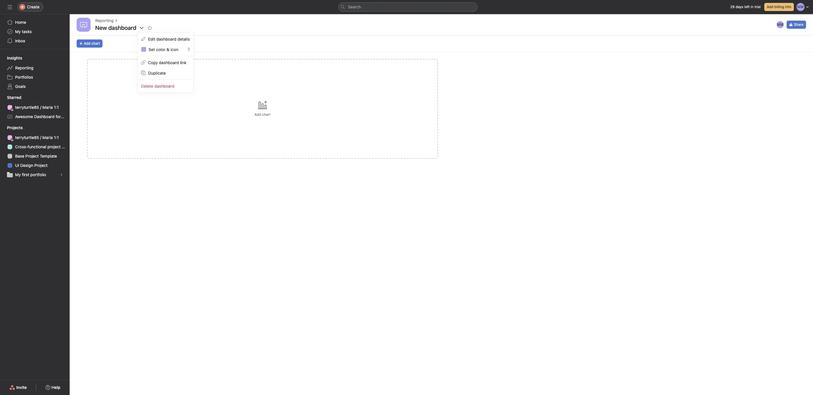 Task type: locate. For each thing, give the bounding box(es) containing it.
dashboard up 'duplicate' link
[[159, 60, 179, 65]]

terryturtle85 for awesome
[[15, 105, 39, 110]]

reporting up portfolios
[[15, 65, 33, 70]]

1:1 up for
[[54, 105, 59, 110]]

/ inside projects "element"
[[40, 135, 41, 140]]

share
[[795, 22, 804, 27]]

reporting
[[95, 18, 114, 23], [15, 65, 33, 70]]

1 vertical spatial chart
[[262, 112, 271, 117]]

in
[[751, 5, 754, 9]]

1 vertical spatial 1:1
[[54, 135, 59, 140]]

0 vertical spatial terryturtle85
[[15, 105, 39, 110]]

0 vertical spatial my
[[15, 29, 21, 34]]

1 vertical spatial add chart
[[255, 112, 271, 117]]

dashboard for details
[[156, 36, 176, 41]]

awesome
[[15, 114, 33, 119]]

my inside my first portfolio 'link'
[[15, 172, 21, 177]]

1 terryturtle85 / maria 1:1 link from the top
[[3, 103, 66, 112]]

trial
[[755, 5, 761, 9]]

help button
[[42, 383, 64, 393]]

0 vertical spatial add chart
[[84, 41, 100, 46]]

1:1
[[54, 105, 59, 110], [54, 135, 59, 140]]

terryturtle85 / maria 1:1 up 'awesome dashboard for new project' link
[[15, 105, 59, 110]]

edit
[[148, 36, 155, 41]]

project up ui design project
[[25, 154, 39, 159]]

terryturtle85 / maria 1:1 link
[[3, 103, 66, 112], [3, 133, 66, 142]]

home link
[[3, 18, 66, 27]]

1 maria from the top
[[42, 105, 53, 110]]

1 my from the top
[[15, 29, 21, 34]]

edit dashboard details
[[148, 36, 190, 41]]

/ up the cross-functional project plan
[[40, 135, 41, 140]]

starred element
[[0, 92, 85, 123]]

terryturtle85 / maria 1:1 inside starred element
[[15, 105, 59, 110]]

icon
[[171, 47, 178, 52]]

1 terryturtle85 / maria 1:1 from the top
[[15, 105, 59, 110]]

1 vertical spatial reporting link
[[3, 63, 66, 73]]

0 vertical spatial add
[[767, 5, 774, 9]]

maria inside projects "element"
[[42, 135, 53, 140]]

2 / from the top
[[40, 135, 41, 140]]

design
[[20, 163, 33, 168]]

1 / from the top
[[40, 105, 41, 110]]

1 vertical spatial terryturtle85 / maria 1:1 link
[[3, 133, 66, 142]]

1 horizontal spatial reporting
[[95, 18, 114, 23]]

search list box
[[338, 2, 478, 12]]

2 terryturtle85 / maria 1:1 from the top
[[15, 135, 59, 140]]

0 vertical spatial add chart button
[[77, 40, 103, 48]]

1:1 inside projects "element"
[[54, 135, 59, 140]]

portfolio
[[30, 172, 46, 177]]

1 1:1 from the top
[[54, 105, 59, 110]]

share button
[[787, 21, 807, 29]]

2 vertical spatial project
[[34, 163, 48, 168]]

delete
[[141, 84, 153, 88]]

project
[[71, 114, 85, 119], [25, 154, 39, 159], [34, 163, 48, 168]]

dashboard up set color & icon link
[[156, 36, 176, 41]]

maria up 'awesome dashboard for new project'
[[42, 105, 53, 110]]

/ up dashboard
[[40, 105, 41, 110]]

my tasks link
[[3, 27, 66, 36]]

1 vertical spatial dashboard
[[159, 60, 179, 65]]

my
[[15, 29, 21, 34], [15, 172, 21, 177]]

terryturtle85 / maria 1:1
[[15, 105, 59, 110], [15, 135, 59, 140]]

dashboard down 'duplicate' link
[[154, 84, 174, 88]]

reporting link up portfolios
[[3, 63, 66, 73]]

0 vertical spatial /
[[40, 105, 41, 110]]

2 maria from the top
[[42, 135, 53, 140]]

1 vertical spatial reporting
[[15, 65, 33, 70]]

portfolios
[[15, 75, 33, 80]]

terryturtle85 / maria 1:1 link up dashboard
[[3, 103, 66, 112]]

1 vertical spatial add
[[84, 41, 90, 46]]

insights
[[7, 55, 22, 60]]

/ inside starred element
[[40, 105, 41, 110]]

terryturtle85 inside projects "element"
[[15, 135, 39, 140]]

project right new at the top of the page
[[71, 114, 85, 119]]

my for my tasks
[[15, 29, 21, 34]]

details
[[178, 36, 190, 41]]

terryturtle85 up the cross-
[[15, 135, 39, 140]]

1 vertical spatial /
[[40, 135, 41, 140]]

add
[[767, 5, 774, 9], [84, 41, 90, 46], [255, 112, 261, 117]]

2 my from the top
[[15, 172, 21, 177]]

add chart button
[[77, 40, 103, 48], [87, 59, 438, 159]]

terryturtle85
[[15, 105, 39, 110], [15, 135, 39, 140]]

my left first
[[15, 172, 21, 177]]

1 horizontal spatial reporting link
[[95, 17, 114, 24]]

2 1:1 from the top
[[54, 135, 59, 140]]

1 vertical spatial maria
[[42, 135, 53, 140]]

maria
[[42, 105, 53, 110], [42, 135, 53, 140]]

1:1 for for
[[54, 105, 59, 110]]

dashboard
[[156, 36, 176, 41], [159, 60, 179, 65], [154, 84, 174, 88]]

goals link
[[3, 82, 66, 91]]

global element
[[0, 14, 70, 49]]

terryturtle85 / maria 1:1 inside projects "element"
[[15, 135, 59, 140]]

terryturtle85 up awesome
[[15, 105, 39, 110]]

terryturtle85 / maria 1:1 up functional
[[15, 135, 59, 140]]

2 horizontal spatial add
[[767, 5, 774, 9]]

0 vertical spatial maria
[[42, 105, 53, 110]]

awesome dashboard for new project
[[15, 114, 85, 119]]

home
[[15, 20, 26, 25]]

base project template
[[15, 154, 57, 159]]

0 vertical spatial reporting
[[95, 18, 114, 23]]

/
[[40, 105, 41, 110], [40, 135, 41, 140]]

my inside my tasks link
[[15, 29, 21, 34]]

reporting link up new dashboard
[[95, 17, 114, 24]]

2 vertical spatial add
[[255, 112, 261, 117]]

projects button
[[0, 125, 23, 131]]

starred
[[7, 95, 21, 100]]

reporting link
[[95, 17, 114, 24], [3, 63, 66, 73]]

1 terryturtle85 from the top
[[15, 105, 39, 110]]

0 vertical spatial project
[[71, 114, 85, 119]]

1:1 for project
[[54, 135, 59, 140]]

insights element
[[0, 53, 70, 92]]

1:1 up project
[[54, 135, 59, 140]]

project up portfolio
[[34, 163, 48, 168]]

mw
[[778, 22, 784, 27]]

for
[[56, 114, 61, 119]]

create button
[[17, 2, 43, 12]]

terryturtle85 / maria 1:1 for functional
[[15, 135, 59, 140]]

chart
[[91, 41, 100, 46], [262, 112, 271, 117]]

maria up the cross-functional project plan
[[42, 135, 53, 140]]

starred button
[[0, 95, 21, 100]]

0 vertical spatial 1:1
[[54, 105, 59, 110]]

1:1 inside starred element
[[54, 105, 59, 110]]

hide sidebar image
[[8, 5, 12, 9]]

1 vertical spatial terryturtle85
[[15, 135, 39, 140]]

0 vertical spatial terryturtle85 / maria 1:1
[[15, 105, 59, 110]]

2 terryturtle85 from the top
[[15, 135, 39, 140]]

0 vertical spatial dashboard
[[156, 36, 176, 41]]

add chart
[[84, 41, 100, 46], [255, 112, 271, 117]]

template
[[40, 154, 57, 159]]

1 vertical spatial project
[[25, 154, 39, 159]]

terryturtle85 / maria 1:1 link for dashboard
[[3, 103, 66, 112]]

1 vertical spatial add chart button
[[87, 59, 438, 159]]

duplicate
[[148, 70, 166, 75]]

terryturtle85 inside starred element
[[15, 105, 39, 110]]

base project template link
[[3, 152, 66, 161]]

first
[[22, 172, 29, 177]]

0 horizontal spatial chart
[[91, 41, 100, 46]]

0 horizontal spatial reporting
[[15, 65, 33, 70]]

see details, my first portfolio image
[[60, 173, 63, 177]]

maria inside starred element
[[42, 105, 53, 110]]

my left tasks
[[15, 29, 21, 34]]

reporting up new dashboard
[[95, 18, 114, 23]]

invite button
[[6, 383, 31, 393]]

new dashboard
[[95, 24, 136, 31]]

edit dashboard details link
[[138, 34, 193, 44]]

terryturtle85 / maria 1:1 link up functional
[[3, 133, 66, 142]]

1 vertical spatial terryturtle85 / maria 1:1
[[15, 135, 59, 140]]

0 vertical spatial terryturtle85 / maria 1:1 link
[[3, 103, 66, 112]]

2 terryturtle85 / maria 1:1 link from the top
[[3, 133, 66, 142]]

terryturtle85 for cross-
[[15, 135, 39, 140]]

1 horizontal spatial chart
[[262, 112, 271, 117]]

1 vertical spatial my
[[15, 172, 21, 177]]

portfolios link
[[3, 73, 66, 82]]



Task type: describe. For each thing, give the bounding box(es) containing it.
help
[[51, 385, 60, 390]]

new
[[62, 114, 70, 119]]

billing
[[775, 5, 785, 9]]

copy dashboard link
[[148, 60, 187, 65]]

0 horizontal spatial add
[[84, 41, 90, 46]]

set
[[149, 47, 155, 52]]

29 days left in trial
[[731, 5, 761, 9]]

dashboard
[[34, 114, 55, 119]]

days
[[736, 5, 744, 9]]

search button
[[338, 2, 478, 12]]

inbox
[[15, 38, 25, 43]]

project
[[47, 144, 61, 149]]

left
[[745, 5, 750, 9]]

projects element
[[0, 123, 70, 181]]

add billing info
[[767, 5, 792, 9]]

terryturtle85 / maria 1:1 for dashboard
[[15, 105, 59, 110]]

my for my first portfolio
[[15, 172, 21, 177]]

invite
[[16, 385, 27, 390]]

ui design project
[[15, 163, 48, 168]]

copy dashboard link link
[[138, 57, 193, 68]]

0 vertical spatial chart
[[91, 41, 100, 46]]

duplicate link
[[138, 68, 193, 78]]

inbox link
[[3, 36, 66, 46]]

29
[[731, 5, 735, 9]]

cross-functional project plan
[[15, 144, 70, 149]]

0 vertical spatial reporting link
[[95, 17, 114, 24]]

0 horizontal spatial reporting link
[[3, 63, 66, 73]]

1 horizontal spatial add
[[255, 112, 261, 117]]

ui design project link
[[3, 161, 66, 170]]

copy
[[148, 60, 158, 65]]

/ for functional
[[40, 135, 41, 140]]

cross-functional project plan link
[[3, 142, 70, 152]]

mw button
[[777, 21, 785, 29]]

tasks
[[22, 29, 32, 34]]

project inside starred element
[[71, 114, 85, 119]]

1 horizontal spatial add chart
[[255, 112, 271, 117]]

add billing info button
[[765, 3, 794, 11]]

goals
[[15, 84, 26, 89]]

search
[[348, 4, 361, 9]]

my tasks
[[15, 29, 32, 34]]

/ for dashboard
[[40, 105, 41, 110]]

info
[[786, 5, 792, 9]]

add to starred image
[[147, 26, 152, 30]]

dashboard for link
[[159, 60, 179, 65]]

2 vertical spatial dashboard
[[154, 84, 174, 88]]

&
[[167, 47, 169, 52]]

delete dashboard
[[141, 84, 174, 88]]

terryturtle85 / maria 1:1 link for functional
[[3, 133, 66, 142]]

my first portfolio link
[[3, 170, 66, 180]]

maria for functional
[[42, 135, 53, 140]]

add inside "button"
[[767, 5, 774, 9]]

create
[[27, 4, 39, 9]]

awesome dashboard for new project link
[[3, 112, 85, 121]]

delete dashboard link
[[138, 81, 193, 91]]

cross-
[[15, 144, 28, 149]]

link
[[180, 60, 187, 65]]

show options image
[[139, 26, 144, 30]]

set color & icon
[[149, 47, 178, 52]]

reporting inside insights "element"
[[15, 65, 33, 70]]

set color & icon link
[[138, 44, 193, 55]]

ui
[[15, 163, 19, 168]]

projects
[[7, 125, 23, 130]]

color
[[156, 47, 166, 52]]

insights button
[[0, 55, 22, 61]]

plan
[[62, 144, 70, 149]]

base
[[15, 154, 24, 159]]

maria for dashboard
[[42, 105, 53, 110]]

0 horizontal spatial add chart
[[84, 41, 100, 46]]

my first portfolio
[[15, 172, 46, 177]]

report image
[[80, 21, 87, 28]]

functional
[[28, 144, 46, 149]]



Task type: vqa. For each thing, say whether or not it's contained in the screenshot.
the My within the My tasks Link
no



